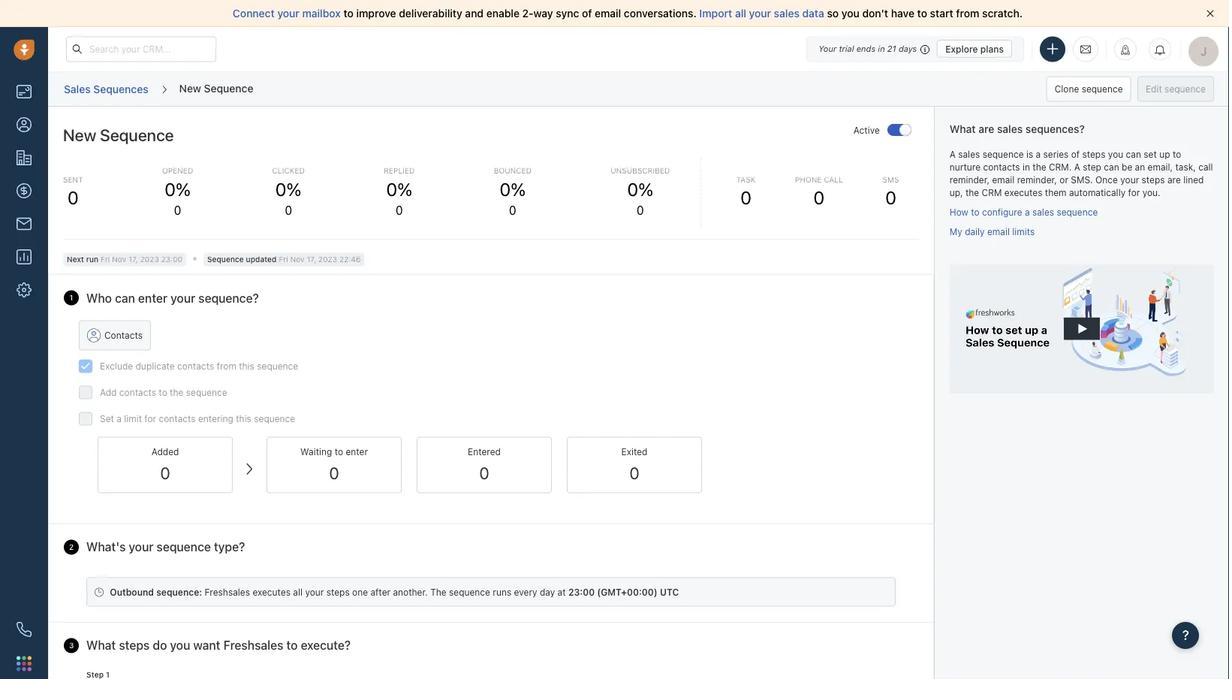 Task type: locate. For each thing, give the bounding box(es) containing it.
0 vertical spatial what
[[950, 123, 976, 135]]

contacts up limit
[[119, 387, 156, 398]]

1 vertical spatial of
[[1072, 149, 1080, 159]]

1 vertical spatial executes
[[253, 587, 291, 597]]

0 horizontal spatial new
[[63, 125, 96, 144]]

new up sent on the top of the page
[[63, 125, 96, 144]]

1 horizontal spatial a
[[1025, 207, 1030, 217]]

0 horizontal spatial in
[[878, 44, 885, 54]]

1 horizontal spatial are
[[1168, 175, 1182, 185]]

2 nov from the left
[[290, 255, 305, 264]]

days
[[899, 44, 917, 54]]

1 2023 from the left
[[140, 255, 159, 264]]

2 vertical spatial a
[[117, 413, 122, 424]]

this
[[239, 361, 255, 371], [236, 413, 252, 424]]

0 horizontal spatial :
[[199, 587, 202, 597]]

0 vertical spatial executes
[[1005, 187, 1043, 198]]

0 horizontal spatial 17,
[[129, 255, 138, 264]]

arrow right image
[[244, 461, 255, 477]]

phone element
[[9, 615, 39, 645]]

1 vertical spatial new sequence
[[63, 125, 174, 144]]

0 horizontal spatial a
[[117, 413, 122, 424]]

all
[[735, 7, 747, 20], [293, 587, 303, 597]]

time image
[[95, 587, 104, 597]]

1 horizontal spatial of
[[1072, 149, 1080, 159]]

the
[[1033, 162, 1047, 172], [966, 187, 980, 198], [170, 387, 184, 398]]

0 vertical spatial are
[[979, 123, 995, 135]]

% for clicked 0 % 0
[[287, 179, 302, 200]]

outbound sequence :
[[110, 587, 202, 597]]

0 inside sent 0
[[68, 187, 79, 208]]

day
[[540, 587, 555, 597]]

% down bounced
[[511, 179, 526, 200]]

1 reminder, from the left
[[950, 175, 990, 185]]

0 horizontal spatial nov
[[112, 255, 126, 264]]

2 vertical spatial email
[[988, 226, 1010, 236]]

limits
[[1013, 226, 1035, 236]]

17,
[[129, 255, 138, 264], [307, 255, 316, 264]]

what
[[950, 123, 976, 135], [86, 638, 116, 653]]

call
[[1199, 162, 1214, 172]]

steps
[[1083, 149, 1106, 159], [1142, 175, 1166, 185], [327, 587, 350, 597], [119, 638, 150, 653]]

2 horizontal spatial can
[[1127, 149, 1142, 159]]

to right up
[[1173, 149, 1182, 159]]

2 fri from the left
[[279, 255, 288, 264]]

executes
[[1005, 187, 1043, 198], [253, 587, 291, 597]]

0 horizontal spatial from
[[217, 361, 237, 371]]

contacts inside a sales sequence is a series of steps you can set up to nurture contacts in the crm. a step can be an email, task, call reminder, email reminder, or sms. once your steps are lined up, the crm executes them automatically for you.
[[984, 162, 1021, 172]]

plans
[[981, 44, 1004, 54]]

% inside replied 0 % 0
[[397, 179, 413, 200]]

fri for fri nov 17, 2023 23:00
[[101, 255, 110, 264]]

1 vertical spatial all
[[293, 587, 303, 597]]

: right 'at'
[[580, 587, 583, 597]]

limit
[[124, 413, 142, 424]]

1 horizontal spatial nov
[[290, 255, 305, 264]]

nov for fri nov 17, 2023 22:46
[[290, 255, 305, 264]]

to down the duplicate on the left bottom of the page
[[159, 387, 167, 398]]

all right import
[[735, 7, 747, 20]]

reminder, down the nurture in the top of the page
[[950, 175, 990, 185]]

0 horizontal spatial you
[[170, 638, 190, 653]]

what up the nurture in the top of the page
[[950, 123, 976, 135]]

conversations.
[[624, 7, 697, 20]]

1 vertical spatial for
[[145, 413, 156, 424]]

a right "is"
[[1036, 149, 1041, 159]]

1 : from the left
[[199, 587, 202, 597]]

1 horizontal spatial for
[[1129, 187, 1141, 198]]

0 horizontal spatial all
[[293, 587, 303, 597]]

from right start
[[957, 7, 980, 20]]

what's your sequence type?
[[86, 540, 245, 554]]

0
[[165, 179, 176, 200], [276, 179, 287, 200], [386, 179, 397, 200], [500, 179, 511, 200], [628, 179, 639, 200], [68, 187, 79, 208], [741, 187, 752, 208], [814, 187, 825, 208], [886, 187, 897, 208], [174, 203, 181, 218], [285, 203, 292, 218], [396, 203, 403, 218], [509, 203, 517, 218], [637, 203, 644, 218]]

email down configure
[[988, 226, 1010, 236]]

contacts up crm
[[984, 162, 1021, 172]]

you up be
[[1109, 149, 1124, 159]]

are up the nurture in the top of the page
[[979, 123, 995, 135]]

1 horizontal spatial executes
[[1005, 187, 1043, 198]]

% down opened
[[176, 179, 191, 200]]

1 horizontal spatial fri
[[279, 255, 288, 264]]

what steps do you want freshsales to execute?
[[86, 638, 351, 653]]

: up want at bottom
[[199, 587, 202, 597]]

sequence updated fri nov 17, 2023 22:46
[[207, 255, 361, 264]]

fri right run
[[101, 255, 110, 264]]

21
[[888, 44, 897, 54]]

an
[[1136, 162, 1146, 172]]

freshsales down 'type?'
[[205, 587, 250, 597]]

connect
[[233, 7, 275, 20]]

you inside a sales sequence is a series of steps you can set up to nurture contacts in the crm. a step can be an email, task, call reminder, email reminder, or sms. once your steps are lined up, the crm executes them automatically for you.
[[1109, 149, 1124, 159]]

% down clicked
[[287, 179, 302, 200]]

active
[[854, 125, 880, 136]]

% down replied
[[397, 179, 413, 200]]

0 horizontal spatial of
[[582, 7, 592, 20]]

from
[[957, 7, 980, 20], [217, 361, 237, 371]]

1 vertical spatial can
[[1105, 162, 1120, 172]]

0 vertical spatial the
[[1033, 162, 1047, 172]]

1 vertical spatial are
[[1168, 175, 1182, 185]]

1 horizontal spatial reminder,
[[1018, 175, 1058, 185]]

17, left 23:00
[[129, 255, 138, 264]]

my daily email limits
[[950, 226, 1035, 236]]

2 horizontal spatial a
[[1036, 149, 1041, 159]]

how
[[950, 207, 969, 217]]

of right series
[[1072, 149, 1080, 159]]

for right limit
[[145, 413, 156, 424]]

from up the entering
[[217, 361, 237, 371]]

can up once
[[1105, 162, 1120, 172]]

are
[[979, 123, 995, 135], [1168, 175, 1182, 185]]

2 2023 from the left
[[318, 255, 337, 264]]

email
[[595, 7, 621, 20], [993, 175, 1015, 185], [988, 226, 1010, 236]]

sales up the nurture in the top of the page
[[959, 149, 981, 159]]

phone
[[796, 175, 822, 184]]

all up execute?
[[293, 587, 303, 597]]

the up set a limit for contacts entering this sequence
[[170, 387, 184, 398]]

up,
[[950, 187, 963, 198]]

1 horizontal spatial 17,
[[307, 255, 316, 264]]

email right sync
[[595, 7, 621, 20]]

2 % from the left
[[287, 179, 302, 200]]

in down "is"
[[1023, 162, 1031, 172]]

can right who
[[115, 291, 135, 305]]

1 horizontal spatial :
[[580, 587, 583, 597]]

what for what are sales sequences?
[[950, 123, 976, 135]]

3 % from the left
[[397, 179, 413, 200]]

0 horizontal spatial fri
[[101, 255, 110, 264]]

2 17, from the left
[[307, 255, 316, 264]]

1 horizontal spatial all
[[735, 7, 747, 20]]

you right the do
[[170, 638, 190, 653]]

2 reminder, from the left
[[1018, 175, 1058, 185]]

of right sync
[[582, 7, 592, 20]]

a up the limits
[[1025, 207, 1030, 217]]

a inside a sales sequence is a series of steps you can set up to nurture contacts in the crm. a step can be an email, task, call reminder, email reminder, or sms. once your steps are lined up, the crm executes them automatically for you.
[[1036, 149, 1041, 159]]

Search your CRM... text field
[[66, 36, 216, 62]]

steps left one
[[327, 587, 350, 597]]

0 vertical spatial from
[[957, 7, 980, 20]]

freshsales right want at bottom
[[224, 638, 284, 653]]

and
[[465, 7, 484, 20]]

0 horizontal spatial can
[[115, 291, 135, 305]]

email up crm
[[993, 175, 1015, 185]]

% inside 'clicked 0 % 0'
[[287, 179, 302, 200]]

1 horizontal spatial 2023
[[318, 255, 337, 264]]

utc
[[660, 587, 679, 597]]

way
[[534, 7, 553, 20]]

0 horizontal spatial 2023
[[140, 255, 159, 264]]

% inside bounced 0 % 0
[[511, 179, 526, 200]]

configure
[[983, 207, 1023, 217]]

23:00
[[161, 255, 183, 264]]

1 vertical spatial what
[[86, 638, 116, 653]]

are down task,
[[1168, 175, 1182, 185]]

0 horizontal spatial a
[[950, 149, 956, 159]]

sales
[[64, 82, 91, 95]]

replied
[[384, 166, 415, 175]]

1 horizontal spatial new
[[179, 82, 201, 94]]

0 vertical spatial sequence
[[204, 82, 254, 94]]

this right the entering
[[236, 413, 252, 424]]

new down the search your crm... text box
[[179, 82, 201, 94]]

3
[[69, 641, 74, 650]]

sales
[[774, 7, 800, 20], [998, 123, 1023, 135], [959, 149, 981, 159], [1033, 207, 1055, 217]]

freshsales executes all your steps one after another. the sequence runs every day at 23 : 00 (gmt+00:00) utc
[[205, 587, 679, 597]]

be
[[1122, 162, 1133, 172]]

your inside a sales sequence is a series of steps you can set up to nurture contacts in the crm. a step can be an email, task, call reminder, email reminder, or sms. once your steps are lined up, the crm executes them automatically for you.
[[1121, 175, 1140, 185]]

reminder, up them
[[1018, 175, 1058, 185]]

for inside a sales sequence is a series of steps you can set up to nurture contacts in the crm. a step can be an email, task, call reminder, email reminder, or sms. once your steps are lined up, the crm executes them automatically for you.
[[1129, 187, 1141, 198]]

what for what steps do you want freshsales to execute?
[[86, 638, 116, 653]]

sequence
[[204, 82, 254, 94], [100, 125, 174, 144], [207, 255, 244, 264]]

your right what's
[[129, 540, 154, 554]]

unsubscribed
[[611, 166, 670, 175]]

lined
[[1184, 175, 1205, 185]]

1 horizontal spatial new sequence
[[179, 82, 254, 94]]

nov for fri nov 17, 2023 23:00
[[112, 255, 126, 264]]

0 vertical spatial a
[[950, 149, 956, 159]]

0 vertical spatial this
[[239, 361, 255, 371]]

2023 left 23:00
[[140, 255, 159, 264]]

1 horizontal spatial what
[[950, 123, 976, 135]]

what right 3
[[86, 638, 116, 653]]

1 horizontal spatial in
[[1023, 162, 1031, 172]]

17, for 23:00
[[129, 255, 138, 264]]

1 vertical spatial you
[[1109, 149, 1124, 159]]

phone image
[[17, 622, 32, 637]]

0 vertical spatial for
[[1129, 187, 1141, 198]]

the right up,
[[966, 187, 980, 198]]

nov right run
[[112, 255, 126, 264]]

contacts
[[984, 162, 1021, 172], [104, 330, 143, 340], [177, 361, 214, 371], [119, 387, 156, 398], [159, 413, 196, 424]]

a up the nurture in the top of the page
[[950, 149, 956, 159]]

your down be
[[1121, 175, 1140, 185]]

1 vertical spatial new
[[63, 125, 96, 144]]

series
[[1044, 149, 1069, 159]]

duplicate
[[136, 361, 175, 371]]

0 vertical spatial email
[[595, 7, 621, 20]]

% down unsubscribed at the top
[[639, 179, 654, 200]]

a right set
[[117, 413, 122, 424]]

next
[[67, 255, 84, 264]]

%
[[176, 179, 191, 200], [287, 179, 302, 200], [397, 179, 413, 200], [511, 179, 526, 200], [639, 179, 654, 200]]

this down sequence?
[[239, 361, 255, 371]]

new sequence
[[179, 82, 254, 94], [63, 125, 174, 144]]

what are sales sequences?
[[950, 123, 1085, 135]]

in inside a sales sequence is a series of steps you can set up to nurture contacts in the crm. a step can be an email, task, call reminder, email reminder, or sms. once your steps are lined up, the crm executes them automatically for you.
[[1023, 162, 1031, 172]]

sales left data at the right of the page
[[774, 7, 800, 20]]

% for replied 0 % 0
[[397, 179, 413, 200]]

opened 0 % 0
[[162, 166, 193, 218]]

send email image
[[1081, 43, 1092, 55]]

1 vertical spatial this
[[236, 413, 252, 424]]

your trial ends in 21 days
[[819, 44, 917, 54]]

the down "is"
[[1033, 162, 1047, 172]]

1 nov from the left
[[112, 255, 126, 264]]

is
[[1027, 149, 1034, 159]]

2 vertical spatial the
[[170, 387, 184, 398]]

1 vertical spatial a
[[1025, 207, 1030, 217]]

2023 left 22:46
[[318, 255, 337, 264]]

17, left 22:46
[[307, 255, 316, 264]]

to left execute?
[[287, 638, 298, 653]]

can up be
[[1127, 149, 1142, 159]]

0 horizontal spatial the
[[170, 387, 184, 398]]

sales inside a sales sequence is a series of steps you can set up to nurture contacts in the crm. a step can be an email, task, call reminder, email reminder, or sms. once your steps are lined up, the crm executes them automatically for you.
[[959, 149, 981, 159]]

in left 21
[[878, 44, 885, 54]]

daily
[[965, 226, 985, 236]]

1 horizontal spatial a
[[1075, 162, 1081, 172]]

bounced
[[494, 166, 532, 175]]

1 vertical spatial the
[[966, 187, 980, 198]]

for left you.
[[1129, 187, 1141, 198]]

what's new image
[[1121, 45, 1131, 55]]

5 % from the left
[[639, 179, 654, 200]]

0 horizontal spatial what
[[86, 638, 116, 653]]

nov right updated
[[290, 255, 305, 264]]

1 17, from the left
[[129, 255, 138, 264]]

add contacts to the sequence
[[100, 387, 227, 398]]

0 horizontal spatial new sequence
[[63, 125, 174, 144]]

one
[[352, 587, 368, 597]]

1 fri from the left
[[101, 255, 110, 264]]

every
[[514, 587, 538, 597]]

1 horizontal spatial can
[[1105, 162, 1120, 172]]

your right enter
[[171, 291, 195, 305]]

fri right updated
[[279, 255, 288, 264]]

0 vertical spatial new
[[179, 82, 201, 94]]

executes inside a sales sequence is a series of steps you can set up to nurture contacts in the crm. a step can be an email, task, call reminder, email reminder, or sms. once your steps are lined up, the crm executes them automatically for you.
[[1005, 187, 1043, 198]]

% inside the unsubscribed 0 % 0
[[639, 179, 654, 200]]

your
[[278, 7, 300, 20], [749, 7, 772, 20], [1121, 175, 1140, 185], [171, 291, 195, 305], [129, 540, 154, 554], [305, 587, 324, 597]]

for
[[1129, 187, 1141, 198], [145, 413, 156, 424]]

1 % from the left
[[176, 179, 191, 200]]

1 vertical spatial email
[[993, 175, 1015, 185]]

you right "so"
[[842, 7, 860, 20]]

0 vertical spatial can
[[1127, 149, 1142, 159]]

them
[[1046, 187, 1067, 198]]

a up the sms.
[[1075, 162, 1081, 172]]

% inside opened 0 % 0
[[176, 179, 191, 200]]

2 vertical spatial can
[[115, 291, 135, 305]]

0 vertical spatial new sequence
[[179, 82, 254, 94]]

2 horizontal spatial you
[[1109, 149, 1124, 159]]

4 % from the left
[[511, 179, 526, 200]]

2 horizontal spatial the
[[1033, 162, 1047, 172]]

2 : from the left
[[580, 587, 583, 597]]

0 vertical spatial a
[[1036, 149, 1041, 159]]

1 vertical spatial in
[[1023, 162, 1031, 172]]

sequence inside clone sequence button
[[1082, 84, 1123, 94]]

0 horizontal spatial reminder,
[[950, 175, 990, 185]]

1 horizontal spatial you
[[842, 7, 860, 20]]

can
[[1127, 149, 1142, 159], [1105, 162, 1120, 172], [115, 291, 135, 305]]

of
[[582, 7, 592, 20], [1072, 149, 1080, 159]]

sms
[[883, 175, 900, 184]]



Task type: describe. For each thing, give the bounding box(es) containing it.
or
[[1060, 175, 1069, 185]]

sequence?
[[198, 291, 259, 305]]

enter
[[138, 291, 168, 305]]

0 vertical spatial you
[[842, 7, 860, 20]]

a sales sequence is a series of steps you can set up to nurture contacts in the crm. a step can be an email, task, call reminder, email reminder, or sms. once your steps are lined up, the crm executes them automatically for you.
[[950, 149, 1214, 198]]

sequences?
[[1026, 123, 1085, 135]]

freshworks switcher image
[[17, 656, 32, 671]]

mailbox
[[302, 7, 341, 20]]

deliverability
[[399, 7, 463, 20]]

automatically
[[1070, 187, 1126, 198]]

close image
[[1207, 10, 1215, 17]]

explore plans link
[[938, 40, 1013, 58]]

1
[[70, 294, 73, 302]]

23
[[569, 587, 580, 597]]

runs
[[493, 587, 512, 597]]

updated
[[246, 255, 277, 264]]

1 horizontal spatial from
[[957, 7, 980, 20]]

bounced 0 % 0
[[494, 166, 532, 218]]

your left one
[[305, 587, 324, 597]]

crm.
[[1049, 162, 1072, 172]]

set
[[100, 413, 114, 424]]

once
[[1096, 175, 1118, 185]]

phone call 0
[[796, 175, 844, 208]]

contacts up exclude
[[104, 330, 143, 340]]

my
[[950, 226, 963, 236]]

crm
[[982, 187, 1002, 198]]

clicked
[[272, 166, 305, 175]]

have
[[892, 7, 915, 20]]

0 vertical spatial in
[[878, 44, 885, 54]]

steps up step
[[1083, 149, 1106, 159]]

sms 0
[[883, 175, 900, 208]]

exclude
[[100, 361, 133, 371]]

outbound
[[110, 587, 154, 597]]

2 vertical spatial sequence
[[207, 255, 244, 264]]

replied 0 % 0
[[384, 166, 415, 218]]

1 vertical spatial a
[[1075, 162, 1081, 172]]

22:46
[[340, 255, 361, 264]]

0 vertical spatial all
[[735, 7, 747, 20]]

start
[[931, 7, 954, 20]]

% for unsubscribed 0 % 0
[[639, 179, 654, 200]]

00
[[583, 587, 595, 597]]

task 0
[[737, 175, 756, 208]]

ends
[[857, 44, 876, 54]]

17, for 22:46
[[307, 255, 316, 264]]

steps up you.
[[1142, 175, 1166, 185]]

0 vertical spatial freshsales
[[205, 587, 250, 597]]

sales sequences
[[64, 82, 148, 95]]

execute?
[[301, 638, 351, 653]]

you.
[[1143, 187, 1161, 198]]

1 vertical spatial from
[[217, 361, 237, 371]]

don't
[[863, 7, 889, 20]]

next run fri nov 17, 2023 23:00
[[67, 255, 183, 264]]

2023 for 23:00
[[140, 255, 159, 264]]

0 horizontal spatial are
[[979, 123, 995, 135]]

sales left the sequences?
[[998, 123, 1023, 135]]

my daily email limits link
[[950, 226, 1035, 236]]

fri for fri nov 17, 2023 22:46
[[279, 255, 288, 264]]

are inside a sales sequence is a series of steps you can set up to nurture contacts in the crm. a step can be an email, task, call reminder, email reminder, or sms. once your steps are lined up, the crm executes them automatically for you.
[[1168, 175, 1182, 185]]

after
[[371, 587, 391, 597]]

% for bounced 0 % 0
[[511, 179, 526, 200]]

improve
[[356, 7, 396, 20]]

2-
[[523, 7, 534, 20]]

1 horizontal spatial the
[[966, 187, 980, 198]]

who can enter your sequence?
[[86, 291, 259, 305]]

step
[[1083, 162, 1102, 172]]

how to configure a sales sequence link
[[950, 207, 1099, 217]]

sms.
[[1071, 175, 1094, 185]]

sequence inside a sales sequence is a series of steps you can set up to nurture contacts in the crm. a step can be an email, task, call reminder, email reminder, or sms. once your steps are lined up, the crm executes them automatically for you.
[[983, 149, 1024, 159]]

sent
[[63, 175, 83, 184]]

import all your sales data link
[[700, 7, 828, 20]]

task,
[[1176, 162, 1197, 172]]

so
[[828, 7, 839, 20]]

explore
[[946, 44, 979, 54]]

your right import
[[749, 7, 772, 20]]

(gmt+00:00)
[[597, 587, 658, 597]]

steps left the do
[[119, 638, 150, 653]]

explore plans
[[946, 44, 1004, 54]]

import
[[700, 7, 733, 20]]

to right the mailbox
[[344, 7, 354, 20]]

sent 0
[[63, 175, 83, 208]]

sales sequences link
[[63, 77, 149, 101]]

1 vertical spatial sequence
[[100, 125, 174, 144]]

add
[[100, 387, 117, 398]]

1 vertical spatial freshsales
[[224, 638, 284, 653]]

entering
[[198, 413, 234, 424]]

run
[[86, 255, 98, 264]]

sales down them
[[1033, 207, 1055, 217]]

trial
[[839, 44, 855, 54]]

0 inside "phone call 0"
[[814, 187, 825, 208]]

your left the mailbox
[[278, 7, 300, 20]]

data
[[803, 7, 825, 20]]

the
[[431, 587, 447, 597]]

what's
[[86, 540, 126, 554]]

set a limit for contacts entering this sequence
[[100, 413, 295, 424]]

% for opened 0 % 0
[[176, 179, 191, 200]]

email inside a sales sequence is a series of steps you can set up to nurture contacts in the crm. a step can be an email, task, call reminder, email reminder, or sms. once your steps are lined up, the crm executes them automatically for you.
[[993, 175, 1015, 185]]

0 inside sms 0
[[886, 187, 897, 208]]

to inside a sales sequence is a series of steps you can set up to nurture contacts in the crm. a step can be an email, task, call reminder, email reminder, or sms. once your steps are lined up, the crm executes them automatically for you.
[[1173, 149, 1182, 159]]

clicked 0 % 0
[[272, 166, 305, 218]]

clone
[[1055, 84, 1080, 94]]

exclude duplicate contacts from this sequence
[[100, 361, 298, 371]]

clone sequence
[[1055, 84, 1123, 94]]

to right the 'how'
[[971, 207, 980, 217]]

contacts down add contacts to the sequence
[[159, 413, 196, 424]]

email,
[[1148, 162, 1173, 172]]

0 horizontal spatial for
[[145, 413, 156, 424]]

contacts right the duplicate on the left bottom of the page
[[177, 361, 214, 371]]

opened
[[162, 166, 193, 175]]

0 horizontal spatial executes
[[253, 587, 291, 597]]

to left start
[[918, 7, 928, 20]]

type?
[[214, 540, 245, 554]]

connect your mailbox link
[[233, 7, 344, 20]]

enable
[[487, 7, 520, 20]]

0 vertical spatial of
[[582, 7, 592, 20]]

call
[[824, 175, 844, 184]]

2023 for 22:46
[[318, 255, 337, 264]]

how to configure a sales sequence
[[950, 207, 1099, 217]]

2 vertical spatial you
[[170, 638, 190, 653]]

0 inside task 0
[[741, 187, 752, 208]]

of inside a sales sequence is a series of steps you can set up to nurture contacts in the crm. a step can be an email, task, call reminder, email reminder, or sms. once your steps are lined up, the crm executes them automatically for you.
[[1072, 149, 1080, 159]]

want
[[193, 638, 220, 653]]



Task type: vqa. For each thing, say whether or not it's contained in the screenshot.
middle 3,200
no



